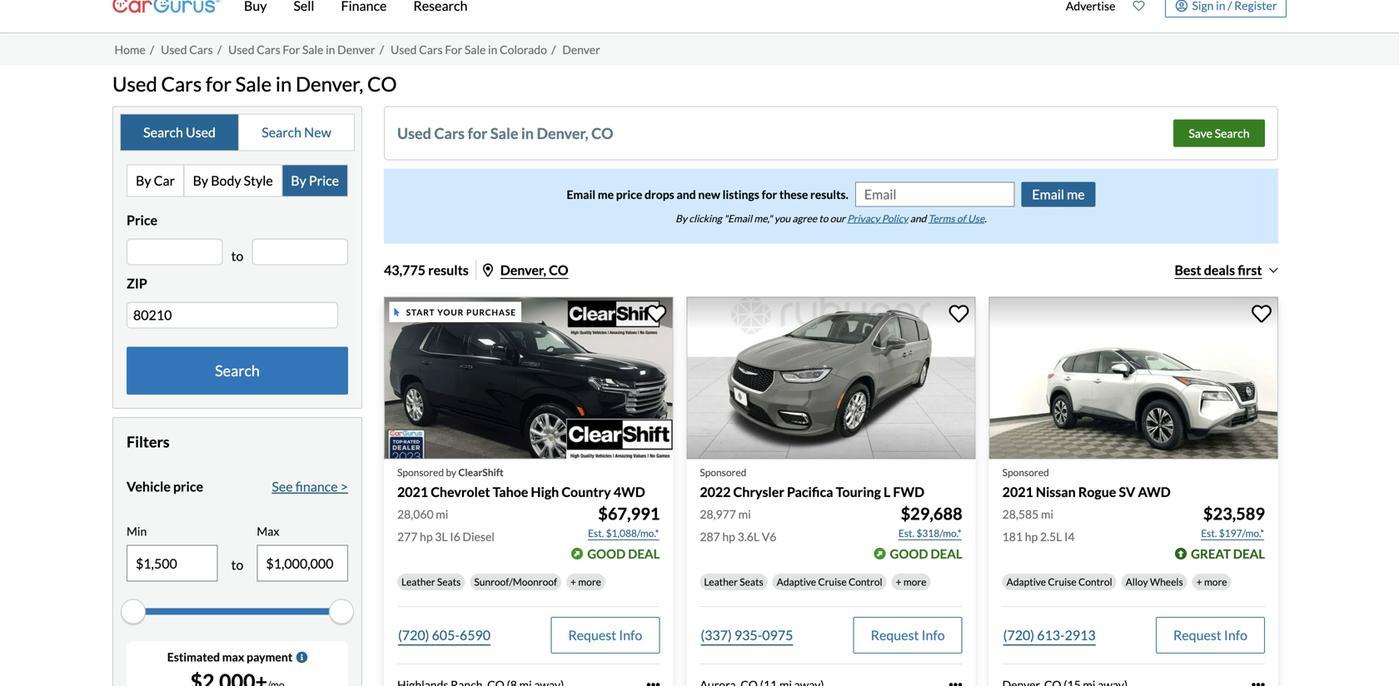 Task type: locate. For each thing, give the bounding box(es) containing it.
2 adaptive from the left
[[1007, 576, 1047, 588]]

seats down i6
[[437, 576, 461, 588]]

1 vertical spatial tab list
[[127, 165, 348, 197]]

more down est. $318/mo.* button
[[904, 576, 927, 588]]

2 horizontal spatial mi
[[1042, 507, 1054, 522]]

email for email me price drops and new listings for these results.
[[567, 187, 596, 201]]

save search button
[[1174, 119, 1266, 147]]

leather down 287
[[704, 576, 738, 588]]

sv
[[1119, 484, 1136, 501]]

by car tab
[[127, 165, 185, 196]]

0 horizontal spatial ellipsis h image
[[647, 679, 660, 687]]

2 leather from the left
[[704, 576, 738, 588]]

1 horizontal spatial good
[[890, 547, 929, 562]]

by right style
[[291, 172, 306, 189]]

request info button
[[551, 617, 660, 654], [854, 617, 963, 654], [1157, 617, 1266, 654]]

seats
[[437, 576, 461, 588], [740, 576, 764, 588]]

1 leather from the left
[[402, 576, 435, 588]]

policy
[[882, 212, 909, 224]]

1 horizontal spatial request info
[[871, 627, 946, 644]]

search new
[[262, 124, 332, 140]]

to left our
[[819, 212, 829, 224]]

menu item left saved cars icon
[[1058, 0, 1125, 29]]

good deal for $29,688
[[890, 547, 963, 562]]

1 vertical spatial and
[[911, 212, 927, 224]]

mi inside 28,977 mi 287 hp 3.6l v6
[[739, 507, 751, 522]]

sponsored up the "2022"
[[700, 467, 747, 479]]

2 for from the left
[[445, 42, 463, 56]]

adaptive up 0975
[[777, 576, 817, 588]]

sponsored inside sponsored by clearshift 2021 chevrolet tahoe high country 4wd
[[397, 467, 444, 479]]

2 adaptive cruise control from the left
[[1007, 576, 1113, 588]]

>
[[341, 479, 348, 495]]

mi for $23,589
[[1042, 507, 1054, 522]]

denver,
[[296, 72, 364, 96], [537, 124, 589, 142], [501, 262, 547, 278]]

43,775 results
[[384, 262, 469, 278]]

1 horizontal spatial request info button
[[854, 617, 963, 654]]

0 horizontal spatial good
[[588, 547, 626, 562]]

2 horizontal spatial est.
[[1202, 527, 1218, 539]]

3 request info from the left
[[1174, 627, 1248, 644]]

adaptive cruise control down 2.5l
[[1007, 576, 1113, 588]]

l
[[884, 484, 891, 501]]

2 hp from the left
[[723, 530, 736, 544]]

est. inside $67,991 est. $1,088/mo.*
[[588, 527, 604, 539]]

email
[[1033, 186, 1065, 202], [567, 187, 596, 201]]

touring
[[836, 484, 882, 501]]

mi for $67,991
[[436, 507, 449, 522]]

0 horizontal spatial 2021
[[397, 484, 428, 501]]

good deal down est. $318/mo.* button
[[890, 547, 963, 562]]

est. $197/mo.* button
[[1201, 525, 1266, 542]]

1 horizontal spatial price
[[309, 172, 339, 189]]

3 request from the left
[[1174, 627, 1222, 644]]

0 vertical spatial denver,
[[296, 72, 364, 96]]

0 horizontal spatial sponsored
[[397, 467, 444, 479]]

request for $29,688
[[871, 627, 920, 644]]

0 horizontal spatial leather
[[402, 576, 435, 588]]

2021 up 28,060
[[397, 484, 428, 501]]

2 horizontal spatial deal
[[1234, 547, 1266, 562]]

rogue
[[1079, 484, 1117, 501]]

0 horizontal spatial adaptive cruise control
[[777, 576, 883, 588]]

2 horizontal spatial request info button
[[1157, 617, 1266, 654]]

adaptive cruise control
[[777, 576, 883, 588], [1007, 576, 1113, 588]]

0 horizontal spatial info
[[619, 627, 643, 644]]

deal down $197/mo.*
[[1234, 547, 1266, 562]]

great deal
[[1192, 547, 1266, 562]]

search up car at top
[[143, 124, 183, 140]]

2 2021 from the left
[[1003, 484, 1034, 501]]

and
[[677, 187, 696, 201], [911, 212, 927, 224]]

3 est. from the left
[[1202, 527, 1218, 539]]

2 horizontal spatial info
[[1225, 627, 1248, 644]]

(337) 935-0975
[[701, 627, 794, 644]]

sponsored for $29,688
[[700, 467, 747, 479]]

1 denver from the left
[[338, 42, 375, 56]]

0 horizontal spatial +
[[571, 576, 577, 588]]

2 mi from the left
[[739, 507, 751, 522]]

mi inside 28,060 mi 277 hp 3l i6 diesel
[[436, 507, 449, 522]]

good down est. $1,088/mo.* button
[[588, 547, 626, 562]]

+ more down great
[[1197, 576, 1228, 588]]

1 seats from the left
[[437, 576, 461, 588]]

price inside tab
[[309, 172, 339, 189]]

1 more from the left
[[579, 576, 602, 588]]

user icon image
[[1176, 0, 1188, 12]]

28,060 mi 277 hp 3l i6 diesel
[[397, 507, 495, 544]]

adaptive cruise control up 0975
[[777, 576, 883, 588]]

est. inside $29,688 est. $318/mo.*
[[899, 527, 915, 539]]

info circle image
[[296, 652, 308, 664]]

0 horizontal spatial email
[[567, 187, 596, 201]]

by inside tab
[[193, 172, 208, 189]]

1 horizontal spatial and
[[911, 212, 927, 224]]

(720) left 613-
[[1004, 627, 1035, 644]]

2 horizontal spatial more
[[1205, 576, 1228, 588]]

1 horizontal spatial leather
[[704, 576, 738, 588]]

sponsored inside sponsored 2022 chrysler pacifica touring l fwd
[[700, 467, 747, 479]]

3 + from the left
[[1197, 576, 1203, 588]]

3l
[[435, 530, 448, 544]]

2 ellipsis h image from the left
[[950, 679, 963, 687]]

+ more for $23,589
[[1197, 576, 1228, 588]]

0 horizontal spatial me
[[598, 187, 614, 201]]

0 horizontal spatial request
[[569, 627, 617, 644]]

1 / from the left
[[150, 42, 154, 56]]

0 horizontal spatial menu item
[[1058, 0, 1125, 29]]

to up zip telephone field
[[231, 248, 244, 264]]

email me button
[[1022, 182, 1096, 207]]

by
[[446, 467, 457, 479]]

0 horizontal spatial for
[[206, 72, 232, 96]]

0 horizontal spatial good deal
[[588, 547, 660, 562]]

1 good from the left
[[588, 547, 626, 562]]

2 horizontal spatial request
[[1174, 627, 1222, 644]]

0 horizontal spatial seats
[[437, 576, 461, 588]]

2 request info from the left
[[871, 627, 946, 644]]

by left car at top
[[136, 172, 151, 189]]

1 horizontal spatial adaptive
[[1007, 576, 1047, 588]]

ellipsis h image for $29,688
[[950, 679, 963, 687]]

for up search new
[[283, 42, 300, 56]]

by car
[[136, 172, 175, 189]]

search used tab
[[121, 114, 239, 150]]

1 horizontal spatial price
[[616, 187, 643, 201]]

1 horizontal spatial email
[[1033, 186, 1065, 202]]

4wd
[[614, 484, 646, 501]]

2 vertical spatial co
[[549, 262, 569, 278]]

1 horizontal spatial deal
[[931, 547, 963, 562]]

for
[[283, 42, 300, 56], [445, 42, 463, 56]]

2 est. from the left
[[899, 527, 915, 539]]

0 horizontal spatial adaptive
[[777, 576, 817, 588]]

1 horizontal spatial +
[[896, 576, 902, 588]]

1 horizontal spatial denver
[[563, 42, 601, 56]]

1 horizontal spatial seats
[[740, 576, 764, 588]]

menu bar
[[221, 0, 1058, 32]]

request info for $29,688
[[871, 627, 946, 644]]

vehicle
[[127, 479, 171, 495]]

est. for $29,688
[[899, 527, 915, 539]]

$197/mo.*
[[1220, 527, 1265, 539]]

0 horizontal spatial request info
[[569, 627, 643, 644]]

2 horizontal spatial sponsored
[[1003, 467, 1050, 479]]

hp left 3l
[[420, 530, 433, 544]]

2 horizontal spatial hp
[[1026, 530, 1038, 544]]

menu
[[1058, 0, 1287, 29]]

used cars for sale in denver, co
[[112, 72, 397, 96], [397, 124, 614, 142]]

me inside 'button'
[[1068, 186, 1085, 202]]

1 + from the left
[[571, 576, 577, 588]]

price left the drops
[[616, 187, 643, 201]]

pacifica
[[787, 484, 834, 501]]

+ for $67,991
[[571, 576, 577, 588]]

sponsored inside sponsored 2021 nissan rogue sv awd
[[1003, 467, 1050, 479]]

control
[[849, 576, 883, 588], [1079, 576, 1113, 588]]

1 horizontal spatial ellipsis h image
[[950, 679, 963, 687]]

1 vertical spatial for
[[468, 124, 488, 142]]

estimated
[[167, 651, 220, 665]]

0 horizontal spatial co
[[367, 72, 397, 96]]

2 leather seats from the left
[[704, 576, 764, 588]]

43,775
[[384, 262, 426, 278]]

1 horizontal spatial info
[[922, 627, 946, 644]]

0 vertical spatial for
[[206, 72, 232, 96]]

3 deal from the left
[[1234, 547, 1266, 562]]

0 vertical spatial used cars for sale in denver, co
[[112, 72, 397, 96]]

1 horizontal spatial hp
[[723, 530, 736, 544]]

+ right the "sunroof/moonroof"
[[571, 576, 577, 588]]

2 horizontal spatial request info
[[1174, 627, 1248, 644]]

2021 up 28,585
[[1003, 484, 1034, 501]]

1 hp from the left
[[420, 530, 433, 544]]

1 (720) from the left
[[398, 627, 430, 644]]

style
[[244, 172, 273, 189]]

1 request info button from the left
[[551, 617, 660, 654]]

+ more down est. $1,088/mo.* button
[[571, 576, 602, 588]]

info for $23,589
[[1225, 627, 1248, 644]]

search for search used
[[143, 124, 183, 140]]

$67,991 est. $1,088/mo.*
[[588, 504, 660, 539]]

used inside tab
[[186, 124, 216, 140]]

leather down the 277
[[402, 576, 435, 588]]

good for $67,991
[[588, 547, 626, 562]]

good down est. $318/mo.* button
[[890, 547, 929, 562]]

0 horizontal spatial denver
[[338, 42, 375, 56]]

0 horizontal spatial + more
[[571, 576, 602, 588]]

2 (720) from the left
[[1004, 627, 1035, 644]]

0 horizontal spatial control
[[849, 576, 883, 588]]

menu item
[[1058, 0, 1125, 29], [1154, 0, 1287, 17]]

1 horizontal spatial menu item
[[1154, 0, 1287, 17]]

hp inside 28,585 mi 181 hp 2.5l i4
[[1026, 530, 1038, 544]]

0975
[[763, 627, 794, 644]]

good deal down est. $1,088/mo.* button
[[588, 547, 660, 562]]

1 2021 from the left
[[397, 484, 428, 501]]

0 vertical spatial tab list
[[120, 114, 355, 151]]

1 request info from the left
[[569, 627, 643, 644]]

181
[[1003, 530, 1023, 544]]

1 vertical spatial denver,
[[537, 124, 589, 142]]

silver 2021 nissan rogue sv awd suv / crossover all-wheel drive automatic image
[[990, 297, 1279, 460]]

3 + more from the left
[[1197, 576, 1228, 588]]

search down zip telephone field
[[215, 362, 260, 380]]

1 horizontal spatial good deal
[[890, 547, 963, 562]]

+ for $23,589
[[1197, 576, 1203, 588]]

0 horizontal spatial mi
[[436, 507, 449, 522]]

/ right colorado
[[552, 42, 556, 56]]

by
[[136, 172, 151, 189], [193, 172, 208, 189], [291, 172, 306, 189], [676, 212, 688, 224]]

price right vehicle
[[173, 479, 203, 495]]

hp for $23,589
[[1026, 530, 1038, 544]]

search left new
[[262, 124, 302, 140]]

search new tab
[[239, 114, 354, 150]]

2 horizontal spatial + more
[[1197, 576, 1228, 588]]

0 horizontal spatial more
[[579, 576, 602, 588]]

hp right 181
[[1026, 530, 1038, 544]]

sponsored left by
[[397, 467, 444, 479]]

1 vertical spatial price
[[173, 479, 203, 495]]

2 horizontal spatial for
[[762, 187, 778, 201]]

0 horizontal spatial hp
[[420, 530, 433, 544]]

deal down $318/mo.*
[[931, 547, 963, 562]]

2 horizontal spatial ellipsis h image
[[1252, 679, 1266, 687]]

3 sponsored from the left
[[1003, 467, 1050, 479]]

deal
[[628, 547, 660, 562], [931, 547, 963, 562], [1234, 547, 1266, 562]]

+ down est. $318/mo.* button
[[896, 576, 902, 588]]

price down by car
[[127, 212, 158, 228]]

body
[[211, 172, 241, 189]]

1 ellipsis h image from the left
[[647, 679, 660, 687]]

wheels
[[1151, 576, 1184, 588]]

by left clicking
[[676, 212, 688, 224]]

sponsored up nissan
[[1003, 467, 1050, 479]]

v6
[[762, 530, 777, 544]]

2 good deal from the left
[[890, 547, 963, 562]]

by inside by car tab
[[136, 172, 151, 189]]

info for $29,688
[[922, 627, 946, 644]]

est. for $23,589
[[1202, 527, 1218, 539]]

deal down $1,088/mo.*
[[628, 547, 660, 562]]

2 good from the left
[[890, 547, 929, 562]]

1 deal from the left
[[628, 547, 660, 562]]

seats down "3.6l"
[[740, 576, 764, 588]]

2 + more from the left
[[896, 576, 927, 588]]

$23,589 est. $197/mo.*
[[1202, 504, 1266, 539]]

leather seats down 3l
[[402, 576, 461, 588]]

+ more down est. $318/mo.* button
[[896, 576, 927, 588]]

/ right home link on the left
[[150, 42, 154, 56]]

1 adaptive from the left
[[777, 576, 817, 588]]

1 sponsored from the left
[[397, 467, 444, 479]]

$29,688 est. $318/mo.*
[[899, 504, 963, 539]]

1 horizontal spatial + more
[[896, 576, 927, 588]]

by for by car
[[136, 172, 151, 189]]

0 vertical spatial and
[[677, 187, 696, 201]]

3 hp from the left
[[1026, 530, 1038, 544]]

2 more from the left
[[904, 576, 927, 588]]

leather seats for $29,688
[[704, 576, 764, 588]]

mi up "3.6l"
[[739, 507, 751, 522]]

3 request info button from the left
[[1157, 617, 1266, 654]]

denver, co button
[[483, 262, 569, 278]]

1 horizontal spatial me
[[1068, 186, 1085, 202]]

price
[[309, 172, 339, 189], [127, 212, 158, 228]]

by left body
[[193, 172, 208, 189]]

0 horizontal spatial (720)
[[398, 627, 430, 644]]

1 horizontal spatial (720)
[[1004, 627, 1035, 644]]

(720) left 605-
[[398, 627, 430, 644]]

2 cruise from the left
[[1049, 576, 1077, 588]]

adaptive down 181
[[1007, 576, 1047, 588]]

est. up great
[[1202, 527, 1218, 539]]

seats for $67,991
[[437, 576, 461, 588]]

and right policy on the top of the page
[[911, 212, 927, 224]]

2 seats from the left
[[740, 576, 764, 588]]

2 deal from the left
[[931, 547, 963, 562]]

2021 inside sponsored 2021 nissan rogue sv awd
[[1003, 484, 1034, 501]]

more for $67,991
[[579, 576, 602, 588]]

1 horizontal spatial est.
[[899, 527, 915, 539]]

(337) 935-0975 button
[[700, 617, 794, 654]]

0 horizontal spatial and
[[677, 187, 696, 201]]

1 horizontal spatial co
[[549, 262, 569, 278]]

1 + more from the left
[[571, 576, 602, 588]]

3 ellipsis h image from the left
[[1252, 679, 1266, 687]]

purchase
[[467, 307, 517, 317]]

tab list
[[120, 114, 355, 151], [127, 165, 348, 197]]

28,585
[[1003, 507, 1039, 522]]

good
[[588, 547, 626, 562], [890, 547, 929, 562]]

+ down great
[[1197, 576, 1203, 588]]

ellipsis h image
[[647, 679, 660, 687], [950, 679, 963, 687], [1252, 679, 1266, 687]]

for left colorado
[[445, 42, 463, 56]]

mi up 3l
[[436, 507, 449, 522]]

me
[[1068, 186, 1085, 202], [598, 187, 614, 201]]

0 vertical spatial to
[[819, 212, 829, 224]]

est. inside $23,589 est. $197/mo.*
[[1202, 527, 1218, 539]]

hp inside 28,060 mi 277 hp 3l i6 diesel
[[420, 530, 433, 544]]

3 more from the left
[[1205, 576, 1228, 588]]

2 horizontal spatial co
[[592, 124, 614, 142]]

1 horizontal spatial more
[[904, 576, 927, 588]]

1 horizontal spatial control
[[1079, 576, 1113, 588]]

2 request info button from the left
[[854, 617, 963, 654]]

i6
[[450, 530, 461, 544]]

1 good deal from the left
[[588, 547, 660, 562]]

hp right 287
[[723, 530, 736, 544]]

more down great
[[1205, 576, 1228, 588]]

sponsored
[[397, 467, 444, 479], [700, 467, 747, 479], [1003, 467, 1050, 479]]

1 horizontal spatial mi
[[739, 507, 751, 522]]

tab list containing by car
[[127, 165, 348, 197]]

deal for $23,589
[[1234, 547, 1266, 562]]

leather seats down "3.6l"
[[704, 576, 764, 588]]

1 horizontal spatial cruise
[[1049, 576, 1077, 588]]

0 vertical spatial co
[[367, 72, 397, 96]]

1 mi from the left
[[436, 507, 449, 522]]

2 sponsored from the left
[[700, 467, 747, 479]]

tab list containing search used
[[120, 114, 355, 151]]

1 horizontal spatial for
[[445, 42, 463, 56]]

1 vertical spatial price
[[127, 212, 158, 228]]

est. for $67,991
[[588, 527, 604, 539]]

hp
[[420, 530, 433, 544], [723, 530, 736, 544], [1026, 530, 1038, 544]]

more down est. $1,088/mo.* button
[[579, 576, 602, 588]]

ceramic gray clearcoat 2022 chrysler pacifica touring l fwd minivan front-wheel drive 9-speed automatic image
[[687, 297, 976, 460]]

2 vertical spatial for
[[762, 187, 778, 201]]

2 horizontal spatial +
[[1197, 576, 1203, 588]]

and left the new
[[677, 187, 696, 201]]

request
[[569, 627, 617, 644], [871, 627, 920, 644], [1174, 627, 1222, 644]]

3 info from the left
[[1225, 627, 1248, 644]]

2 request from the left
[[871, 627, 920, 644]]

info for $67,991
[[619, 627, 643, 644]]

black 2021 chevrolet tahoe high country 4wd suv / crossover four-wheel drive 10-speed automatic image
[[384, 297, 674, 460]]

est.
[[588, 527, 604, 539], [899, 527, 915, 539], [1202, 527, 1218, 539]]

2 info from the left
[[922, 627, 946, 644]]

1 est. from the left
[[588, 527, 604, 539]]

3 mi from the left
[[1042, 507, 1054, 522]]

mi inside 28,585 mi 181 hp 2.5l i4
[[1042, 507, 1054, 522]]

nissan
[[1037, 484, 1076, 501]]

menu item right saved cars icon
[[1154, 0, 1287, 17]]

2021
[[397, 484, 428, 501], [1003, 484, 1034, 501]]

great
[[1192, 547, 1232, 562]]

privacy
[[848, 212, 880, 224]]

chevrolet
[[431, 484, 490, 501]]

est. left $1,088/mo.*
[[588, 527, 604, 539]]

deal for $67,991
[[628, 547, 660, 562]]

/ right used cars "link"
[[217, 42, 222, 56]]

request for $23,589
[[1174, 627, 1222, 644]]

to
[[819, 212, 829, 224], [231, 248, 244, 264], [231, 557, 244, 573]]

1 horizontal spatial request
[[871, 627, 920, 644]]

0 horizontal spatial cruise
[[819, 576, 847, 588]]

2 denver from the left
[[563, 42, 601, 56]]

by inside by price tab
[[291, 172, 306, 189]]

605-
[[432, 627, 460, 644]]

1 horizontal spatial leather seats
[[704, 576, 764, 588]]

(720) for $23,589
[[1004, 627, 1035, 644]]

ellipsis h image for $67,991
[[647, 679, 660, 687]]

est. down $29,688
[[899, 527, 915, 539]]

"email
[[724, 212, 753, 224]]

1 leather seats from the left
[[402, 576, 461, 588]]

2021 inside sponsored by clearshift 2021 chevrolet tahoe high country 4wd
[[397, 484, 428, 501]]

1 info from the left
[[619, 627, 643, 644]]

0 horizontal spatial est.
[[588, 527, 604, 539]]

+ more for $29,688
[[896, 576, 927, 588]]

277
[[397, 530, 418, 544]]

seats for $29,688
[[740, 576, 764, 588]]

+ more for $67,991
[[571, 576, 602, 588]]

price down new
[[309, 172, 339, 189]]

/ right 'used cars for sale in denver' link
[[380, 42, 384, 56]]

1 horizontal spatial adaptive cruise control
[[1007, 576, 1113, 588]]

28,585 mi 181 hp 2.5l i4
[[1003, 507, 1075, 544]]

mi up 2.5l
[[1042, 507, 1054, 522]]

1 request from the left
[[569, 627, 617, 644]]

2 + from the left
[[896, 576, 902, 588]]

cars
[[189, 42, 213, 56], [257, 42, 281, 56], [419, 42, 443, 56], [161, 72, 202, 96], [434, 124, 465, 142]]

email inside 'button'
[[1033, 186, 1065, 202]]

0 horizontal spatial for
[[283, 42, 300, 56]]

0 horizontal spatial used cars for sale in denver, co
[[112, 72, 397, 96]]

0 horizontal spatial price
[[127, 212, 158, 228]]

hp inside 28,977 mi 287 hp 3.6l v6
[[723, 530, 736, 544]]

to left 'max' text box
[[231, 557, 244, 573]]



Task type: describe. For each thing, give the bounding box(es) containing it.
28,977
[[700, 507, 737, 522]]

leather for $29,688
[[704, 576, 738, 588]]

payment
[[247, 651, 293, 665]]

these
[[780, 187, 809, 201]]

2.5l
[[1041, 530, 1063, 544]]

search button
[[127, 347, 348, 395]]

(720) 605-6590
[[398, 627, 491, 644]]

2 control from the left
[[1079, 576, 1113, 588]]

email me price drops and new listings for these results.
[[567, 187, 849, 201]]

search for search new
[[262, 124, 302, 140]]

home link
[[115, 42, 146, 56]]

more for $29,688
[[904, 576, 927, 588]]

see finance >
[[272, 479, 348, 495]]

3.6l
[[738, 530, 760, 544]]

clearshift image
[[566, 419, 674, 460]]

(720) for $67,991
[[398, 627, 430, 644]]

terms
[[929, 212, 956, 224]]

Email email field
[[856, 183, 1014, 206]]

estimated max payment
[[167, 651, 293, 665]]

you
[[775, 212, 791, 224]]

Min text field
[[127, 546, 217, 581]]

est. $318/mo.* button
[[898, 525, 963, 542]]

1 cruise from the left
[[819, 576, 847, 588]]

diesel
[[463, 530, 495, 544]]

saved cars image
[[1134, 0, 1145, 12]]

min
[[127, 524, 147, 539]]

used cars link
[[161, 42, 213, 56]]

cargurus logo homepage link image
[[112, 0, 221, 30]]

by body style tab
[[185, 165, 283, 196]]

car
[[154, 172, 175, 189]]

deal for $29,688
[[931, 547, 963, 562]]

ZIP telephone field
[[127, 302, 338, 329]]

sponsored for $67,991
[[397, 467, 444, 479]]

start your purchase
[[406, 307, 517, 317]]

request info button for $23,589
[[1157, 617, 1266, 654]]

$318/mo.*
[[917, 527, 962, 539]]

leather for $67,991
[[402, 576, 435, 588]]

Max text field
[[258, 546, 347, 581]]

me for email me
[[1068, 186, 1085, 202]]

alloy wheels
[[1126, 576, 1184, 588]]

1 adaptive cruise control from the left
[[777, 576, 883, 588]]

est. $1,088/mo.* button
[[587, 525, 660, 542]]

1 control from the left
[[849, 576, 883, 588]]

alloy
[[1126, 576, 1149, 588]]

mouse pointer image
[[395, 308, 400, 317]]

country
[[562, 484, 611, 501]]

1 menu item from the left
[[1058, 0, 1125, 29]]

28,977 mi 287 hp 3.6l v6
[[700, 507, 777, 544]]

ellipsis h image for $23,589
[[1252, 679, 1266, 687]]

2 / from the left
[[217, 42, 222, 56]]

max
[[257, 524, 280, 539]]

1 for from the left
[[283, 42, 300, 56]]

+ for $29,688
[[896, 576, 902, 588]]

2 vertical spatial denver,
[[501, 262, 547, 278]]

home
[[115, 42, 146, 56]]

request info for $23,589
[[1174, 627, 1248, 644]]

6590
[[460, 627, 491, 644]]

fwd
[[894, 484, 925, 501]]

3 / from the left
[[380, 42, 384, 56]]

home / used cars / used cars for sale in denver / used cars for sale in colorado / denver
[[115, 42, 601, 56]]

(337)
[[701, 627, 732, 644]]

0 vertical spatial price
[[616, 187, 643, 201]]

1 vertical spatial to
[[231, 248, 244, 264]]

max
[[222, 651, 245, 665]]

sponsored 2021 nissan rogue sv awd
[[1003, 467, 1171, 501]]

(720) 613-2913 button
[[1003, 617, 1097, 654]]

used cars for sale in denver link
[[228, 42, 375, 56]]

2913
[[1065, 627, 1096, 644]]

$1,088/mo.*
[[606, 527, 659, 539]]

clearshift
[[459, 467, 504, 479]]

2 vertical spatial to
[[231, 557, 244, 573]]

4 / from the left
[[552, 42, 556, 56]]

$23,589
[[1204, 504, 1266, 524]]

colorado
[[500, 42, 547, 56]]

1 horizontal spatial for
[[468, 124, 488, 142]]

(720) 605-6590 button
[[397, 617, 492, 654]]

clicking
[[689, 212, 722, 224]]

email for email me
[[1033, 186, 1065, 202]]

save
[[1189, 126, 1213, 140]]

613-
[[1038, 627, 1065, 644]]

new
[[699, 187, 721, 201]]

287
[[700, 530, 721, 544]]

by price tab
[[283, 165, 347, 196]]

new
[[304, 124, 332, 140]]

1 vertical spatial co
[[592, 124, 614, 142]]

chrysler
[[734, 484, 785, 501]]

me for email me price drops and new listings for these results.
[[598, 187, 614, 201]]

(720) 613-2913
[[1004, 627, 1096, 644]]

by for by price
[[291, 172, 306, 189]]

search right save
[[1215, 126, 1250, 140]]

Price number field
[[127, 239, 223, 265]]

by price
[[291, 172, 339, 189]]

request for $67,991
[[569, 627, 617, 644]]

see
[[272, 479, 293, 495]]

good for $29,688
[[890, 547, 929, 562]]

request info button for $67,991
[[551, 617, 660, 654]]

more for $23,589
[[1205, 576, 1228, 588]]

denver, co
[[501, 262, 569, 278]]

sponsored by clearshift 2021 chevrolet tahoe high country 4wd
[[397, 467, 646, 501]]

by body style
[[193, 172, 273, 189]]

of
[[957, 212, 966, 224]]

results.
[[811, 187, 849, 201]]

mi for $29,688
[[739, 507, 751, 522]]

2022
[[700, 484, 731, 501]]

2 menu item from the left
[[1154, 0, 1287, 17]]

i4
[[1065, 530, 1075, 544]]

terms of use link
[[929, 212, 985, 224]]

vehicle price
[[127, 479, 203, 495]]

email me
[[1033, 186, 1085, 202]]

finance
[[296, 479, 338, 495]]

hp for $67,991
[[420, 530, 433, 544]]

map marker alt image
[[483, 264, 493, 277]]

by clicking "email me," you agree to our privacy policy and terms of use .
[[676, 212, 987, 224]]

start
[[406, 307, 435, 317]]

used cars for sale in colorado link
[[391, 42, 547, 56]]

privacy policy link
[[848, 212, 909, 224]]

results
[[428, 262, 469, 278]]

search for search
[[215, 362, 260, 380]]

sponsored for $23,589
[[1003, 467, 1050, 479]]

our
[[831, 212, 846, 224]]

use
[[968, 212, 985, 224]]

hp for $29,688
[[723, 530, 736, 544]]

0 horizontal spatial price
[[173, 479, 203, 495]]

agree
[[793, 212, 817, 224]]

cargurus logo homepage link link
[[112, 0, 221, 30]]

28,060
[[397, 507, 434, 522]]

search used
[[143, 124, 216, 140]]

see finance > link
[[272, 477, 348, 497]]

by for by body style
[[193, 172, 208, 189]]

leather seats for $67,991
[[402, 576, 461, 588]]

request info button for $29,688
[[854, 617, 963, 654]]

listings
[[723, 187, 760, 201]]

1 vertical spatial used cars for sale in denver, co
[[397, 124, 614, 142]]

filters
[[127, 433, 170, 451]]

request info for $67,991
[[569, 627, 643, 644]]

zip
[[127, 275, 147, 291]]

Enter maximum price number field
[[252, 239, 348, 265]]

$29,688
[[901, 504, 963, 524]]

me,"
[[754, 212, 773, 224]]

good deal for $67,991
[[588, 547, 660, 562]]



Task type: vqa. For each thing, say whether or not it's contained in the screenshot.
Email:
no



